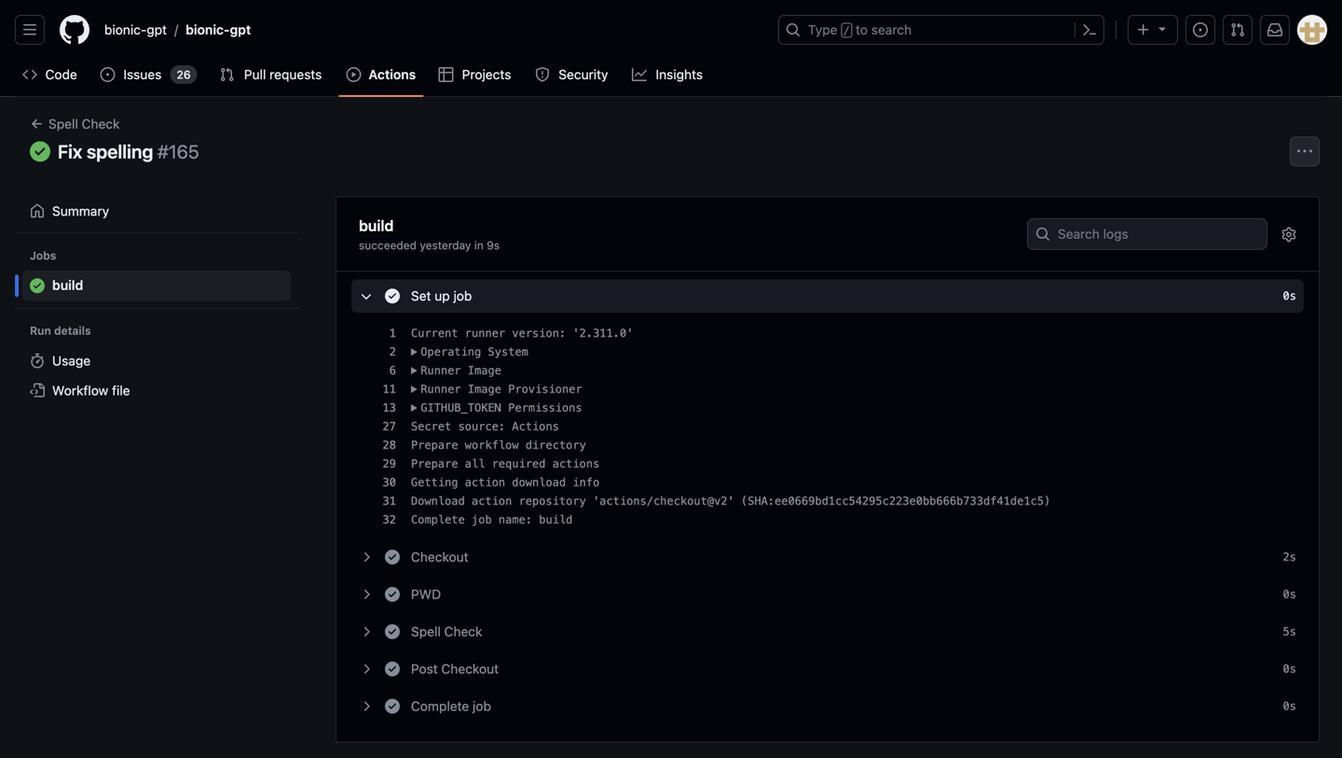 Task type: locate. For each thing, give the bounding box(es) containing it.
chevron right image
[[359, 288, 374, 303], [359, 587, 374, 602], [359, 699, 374, 713]]

0 horizontal spatial build link
[[22, 271, 291, 301]]

1 vertical spatial chevron right image
[[359, 587, 374, 602]]

job down 'post checkout'
[[473, 698, 491, 713]]

0 vertical spatial job
[[454, 288, 472, 303]]

complete down 'post checkout'
[[411, 698, 469, 713]]

workflow
[[465, 438, 519, 451]]

1 bionic- from the left
[[104, 22, 147, 37]]

0 vertical spatial build
[[359, 217, 394, 234]]

/ inside the type / to search
[[844, 24, 850, 37]]

permissions
[[508, 401, 582, 414]]

0s for job
[[1283, 700, 1297, 713]]

this step passed image
[[385, 288, 400, 303], [385, 587, 400, 602]]

1 horizontal spatial /
[[844, 24, 850, 37]]

code link
[[15, 61, 85, 89]]

'2.311.0'
[[573, 327, 633, 340]]

search
[[872, 22, 912, 37]]

bionic- up 26
[[186, 22, 230, 37]]

2 chevron right image from the top
[[359, 587, 374, 602]]

git pull request image for issue opened icon
[[1231, 22, 1246, 37]]

plus image
[[1137, 22, 1151, 37]]

spell check
[[48, 116, 120, 131], [411, 624, 483, 639]]

pull
[[244, 67, 266, 82]]

runner for runner image provisioner
[[421, 383, 461, 396]]

job
[[454, 288, 472, 303], [472, 513, 492, 526], [473, 698, 491, 713]]

repository
[[519, 494, 586, 507]]

/
[[174, 22, 178, 37], [844, 24, 850, 37]]

1 horizontal spatial bionic-
[[186, 22, 230, 37]]

chevron right image for post checkout
[[359, 661, 374, 676]]

summary link
[[22, 196, 291, 226]]

check up 'post checkout'
[[444, 624, 483, 639]]

gpt up issues
[[147, 22, 167, 37]]

0s for checkout
[[1283, 662, 1297, 675]]

1 horizontal spatial actions
[[512, 420, 559, 433]]

0 vertical spatial check
[[82, 116, 120, 131]]

action for download
[[472, 494, 512, 507]]

1 horizontal spatial git pull request image
[[1231, 22, 1246, 37]]

1 vertical spatial runner
[[421, 383, 461, 396]]

2 bionic-gpt link from the left
[[178, 15, 259, 45]]

2 image from the top
[[468, 383, 502, 396]]

actions
[[369, 67, 416, 82], [512, 420, 559, 433]]

spell right arrow left 'icon'
[[48, 116, 78, 131]]

0 vertical spatial complete
[[411, 513, 465, 526]]

required
[[492, 457, 546, 470]]

0 vertical spatial spell
[[48, 116, 78, 131]]

spell check up 'post checkout'
[[411, 624, 483, 639]]

this step passed image left set
[[385, 288, 400, 303]]

prepare all required actions
[[411, 457, 600, 470]]

1 vertical spatial check
[[444, 624, 483, 639]]

chevron right image for checkout
[[359, 549, 374, 564]]

image
[[468, 364, 502, 377], [468, 383, 502, 396]]

this step passed image left "pwd"
[[385, 587, 400, 602]]

fix spelling #165
[[58, 140, 199, 162]]

homepage image
[[60, 15, 90, 45]]

1 this step passed image from the top
[[385, 288, 400, 303]]

1 vertical spatial build
[[52, 278, 83, 293]]

runner
[[465, 327, 505, 340]]

1 chevron right image from the top
[[359, 288, 374, 303]]

3 chevron right image from the top
[[359, 661, 374, 676]]

runner down runner image
[[421, 383, 461, 396]]

set up job
[[411, 288, 472, 303]]

/ up 26
[[174, 22, 178, 37]]

jobs list
[[22, 271, 291, 301]]

2 runner from the top
[[421, 383, 461, 396]]

checkout up "pwd"
[[411, 549, 469, 564]]

0 vertical spatial git pull request image
[[1231, 22, 1246, 37]]

1 horizontal spatial spell
[[411, 624, 441, 639]]

0 vertical spatial actions
[[369, 67, 416, 82]]

chevron right image
[[359, 549, 374, 564], [359, 624, 374, 639], [359, 661, 374, 676]]

1 vertical spatial spell check
[[411, 624, 483, 639]]

usage
[[52, 353, 91, 369]]

check up spelling
[[82, 116, 120, 131]]

1 runner from the top
[[421, 364, 461, 377]]

job left name:
[[472, 513, 492, 526]]

action up "complete job name: build"
[[472, 494, 512, 507]]

4 this step passed image from the top
[[385, 699, 400, 713]]

0 vertical spatial runner
[[421, 364, 461, 377]]

image up 'github_token permissions'
[[468, 383, 502, 396]]

name:
[[499, 513, 532, 526]]

git pull request image left pull
[[220, 67, 235, 82]]

check
[[82, 116, 120, 131], [444, 624, 483, 639]]

triangle down image
[[1155, 21, 1170, 36]]

0s
[[1283, 289, 1297, 302], [1283, 588, 1297, 601], [1283, 662, 1297, 675], [1283, 700, 1297, 713]]

0 horizontal spatial gpt
[[147, 22, 167, 37]]

0 vertical spatial image
[[468, 364, 502, 377]]

build down the jobs on the top
[[52, 278, 83, 293]]

complete down download
[[411, 513, 465, 526]]

2 vertical spatial job
[[473, 698, 491, 713]]

actions
[[553, 457, 600, 470]]

0 vertical spatial this step passed image
[[385, 288, 400, 303]]

post
[[411, 661, 438, 676]]

git pull request image right issue opened icon
[[1231, 22, 1246, 37]]

list containing bionic-gpt / bionic-gpt
[[97, 15, 767, 45]]

action
[[465, 476, 505, 489], [472, 494, 512, 507]]

runner image provisioner
[[421, 383, 582, 396]]

1 horizontal spatial build
[[359, 217, 394, 234]]

in
[[475, 238, 484, 252]]

3 chevron right image from the top
[[359, 699, 374, 713]]

issue opened image
[[100, 67, 115, 82]]

runner down operating
[[421, 364, 461, 377]]

0 horizontal spatial spell
[[48, 116, 78, 131]]

0 vertical spatial build link
[[359, 214, 1013, 237]]

1 horizontal spatial bionic-gpt link
[[178, 15, 259, 45]]

0 horizontal spatial check
[[82, 116, 120, 131]]

source:
[[458, 420, 505, 433]]

job for complete job
[[473, 698, 491, 713]]

bionic-gpt link up issues
[[97, 15, 174, 45]]

prepare down secret
[[411, 438, 458, 451]]

1 prepare from the top
[[411, 438, 458, 451]]

to
[[856, 22, 868, 37]]

chevron right image up 1 link
[[359, 288, 374, 303]]

image down operating system
[[468, 364, 502, 377]]

directory
[[526, 438, 586, 451]]

2 gpt from the left
[[230, 22, 251, 37]]

git pull request image
[[1231, 22, 1246, 37], [220, 67, 235, 82]]

1 vertical spatial actions
[[512, 420, 559, 433]]

pwd
[[411, 586, 441, 602]]

/ left to
[[844, 24, 850, 37]]

build up succeeded
[[359, 217, 394, 234]]

build
[[359, 217, 394, 234], [52, 278, 83, 293], [539, 513, 573, 526]]

2 link
[[352, 342, 396, 361]]

27
[[383, 420, 396, 433]]

this step passed image for spell check
[[385, 624, 400, 639]]

2 this step passed image from the top
[[385, 624, 400, 639]]

prepare up getting
[[411, 457, 458, 470]]

spell check link
[[22, 112, 127, 136]]

4 0s from the top
[[1283, 700, 1297, 713]]

1 horizontal spatial spell check
[[411, 624, 483, 639]]

system
[[488, 345, 529, 358]]

completed successfully image
[[30, 141, 50, 162]]

0 vertical spatial action
[[465, 476, 505, 489]]

2 chevron right image from the top
[[359, 624, 374, 639]]

build down repository
[[539, 513, 573, 526]]

this step passed image for post checkout
[[385, 661, 400, 676]]

2 vertical spatial chevron right image
[[359, 661, 374, 676]]

3 this step passed image from the top
[[385, 661, 400, 676]]

1 chevron right image from the top
[[359, 549, 374, 564]]

build link
[[359, 214, 1013, 237], [22, 271, 291, 301]]

2 vertical spatial build
[[539, 513, 573, 526]]

actions down permissions
[[512, 420, 559, 433]]

complete
[[411, 513, 465, 526], [411, 698, 469, 713]]

1 horizontal spatial check
[[444, 624, 483, 639]]

gpt
[[147, 22, 167, 37], [230, 22, 251, 37]]

2 this step passed image from the top
[[385, 587, 400, 602]]

1 vertical spatial image
[[468, 383, 502, 396]]

9s
[[487, 238, 500, 252]]

0 vertical spatial chevron right image
[[359, 288, 374, 303]]

1 vertical spatial prepare
[[411, 457, 458, 470]]

code image
[[22, 67, 37, 82]]

chevron right image for pwd
[[359, 587, 374, 602]]

1 vertical spatial chevron right image
[[359, 624, 374, 639]]

current
[[411, 327, 458, 340]]

chevron right image left "pwd"
[[359, 587, 374, 602]]

0 horizontal spatial bionic-gpt link
[[97, 15, 174, 45]]

checkout up complete job
[[441, 661, 499, 676]]

bionic- up issues
[[104, 22, 147, 37]]

runner
[[421, 364, 461, 377], [421, 383, 461, 396]]

1 horizontal spatial gpt
[[230, 22, 251, 37]]

action down all
[[465, 476, 505, 489]]

1 vertical spatial action
[[472, 494, 512, 507]]

0 vertical spatial prepare
[[411, 438, 458, 451]]

3 0s from the top
[[1283, 662, 1297, 675]]

1 vertical spatial complete
[[411, 698, 469, 713]]

1
[[390, 327, 396, 340]]

set
[[411, 288, 431, 303]]

1 image from the top
[[468, 364, 502, 377]]

1 vertical spatial spell
[[411, 624, 441, 639]]

0 horizontal spatial bionic-
[[104, 22, 147, 37]]

1 vertical spatial git pull request image
[[220, 67, 235, 82]]

provisioner
[[508, 383, 582, 396]]

actions right play icon
[[369, 67, 416, 82]]

2 prepare from the top
[[411, 457, 458, 470]]

spell check up "fix"
[[48, 116, 120, 131]]

1 0s from the top
[[1283, 289, 1297, 302]]

0 horizontal spatial build
[[52, 278, 83, 293]]

2 vertical spatial chevron right image
[[359, 699, 374, 713]]

git pull request image inside the pull requests link
[[220, 67, 235, 82]]

0s for up
[[1283, 289, 1297, 302]]

29
[[383, 457, 396, 470]]

git pull request image for issue opened image
[[220, 67, 235, 82]]

2 complete from the top
[[411, 698, 469, 713]]

image for runner image
[[468, 364, 502, 377]]

this step passed image
[[385, 549, 400, 564], [385, 624, 400, 639], [385, 661, 400, 676], [385, 699, 400, 713]]

secret source: actions
[[411, 420, 559, 433]]

bionic-gpt link up 26
[[178, 15, 259, 45]]

32 link
[[352, 510, 396, 529]]

job right up
[[454, 288, 472, 303]]

list
[[97, 15, 767, 45]]

chevron right image left complete job
[[359, 699, 374, 713]]

play image
[[346, 67, 361, 82]]

0 horizontal spatial /
[[174, 22, 178, 37]]

0 horizontal spatial git pull request image
[[220, 67, 235, 82]]

spell
[[48, 116, 78, 131], [411, 624, 441, 639]]

0 vertical spatial chevron right image
[[359, 549, 374, 564]]

1 vertical spatial job
[[472, 513, 492, 526]]

1 this step passed image from the top
[[385, 549, 400, 564]]

command palette image
[[1082, 22, 1097, 37]]

26
[[177, 68, 191, 81]]

1 complete from the top
[[411, 513, 465, 526]]

0 vertical spatial spell check
[[48, 116, 120, 131]]

spell down "pwd"
[[411, 624, 441, 639]]

2 bionic- from the left
[[186, 22, 230, 37]]

1 vertical spatial this step passed image
[[385, 587, 400, 602]]

31 link
[[352, 492, 396, 510]]

gpt up pull
[[230, 22, 251, 37]]

download
[[512, 476, 566, 489]]



Task type: describe. For each thing, give the bounding box(es) containing it.
13
[[383, 401, 396, 414]]

details
[[54, 324, 91, 337]]

1 gpt from the left
[[147, 22, 167, 37]]

pull requests
[[244, 67, 322, 82]]

getting action download info
[[411, 476, 600, 489]]

28 link
[[352, 436, 396, 454]]

all
[[465, 457, 485, 470]]

summary
[[52, 203, 109, 218]]

this step passed image for pwd
[[385, 587, 400, 602]]

spelling
[[87, 140, 153, 162]]

30
[[383, 476, 396, 489]]

file
[[112, 383, 130, 398]]

workflow
[[52, 383, 108, 398]]

chevron right image for spell check
[[359, 624, 374, 639]]

projects link
[[431, 61, 520, 89]]

graph image
[[632, 67, 647, 82]]

28
[[383, 438, 396, 451]]

/ inside bionic-gpt / bionic-gpt
[[174, 22, 178, 37]]

'actions/checkout@v2'
[[593, 494, 734, 507]]

projects
[[462, 67, 511, 82]]

prepare for prepare all required actions
[[411, 457, 458, 470]]

0 horizontal spatial actions
[[369, 67, 416, 82]]

11 link
[[352, 380, 396, 398]]

1 vertical spatial build link
[[22, 271, 291, 301]]

yesterday
[[420, 238, 471, 252]]

download action repository 'actions/checkout@v2' (sha:ee0669bd1cc54295c223e0bb666b733df41de1c5)
[[411, 494, 1051, 507]]

prepare for prepare workflow directory
[[411, 438, 458, 451]]

security
[[559, 67, 608, 82]]

this step passed image for complete job
[[385, 699, 400, 713]]

build succeeded yesterday in 9s
[[359, 217, 500, 252]]

code
[[45, 67, 77, 82]]

download
[[411, 494, 465, 507]]

actions link
[[339, 61, 424, 89]]

2s
[[1283, 550, 1297, 563]]

1 vertical spatial checkout
[[441, 661, 499, 676]]

build inside build succeeded yesterday in 9s
[[359, 217, 394, 234]]

31
[[383, 494, 396, 507]]

6 link
[[352, 361, 396, 380]]

search image
[[1036, 226, 1051, 241]]

security link
[[528, 61, 617, 89]]

30 link
[[352, 473, 396, 492]]

#165
[[158, 140, 199, 162]]

github_token permissions
[[421, 401, 582, 414]]

27 link
[[352, 417, 396, 436]]

2 0s from the top
[[1283, 588, 1297, 601]]

complete job name: build
[[411, 513, 573, 526]]

fix
[[58, 140, 82, 162]]

complete for complete job name: build
[[411, 513, 465, 526]]

run details list
[[22, 346, 291, 406]]

operating
[[421, 345, 481, 358]]

type
[[808, 22, 838, 37]]

table image
[[438, 67, 453, 82]]

run details
[[30, 324, 91, 337]]

info
[[573, 476, 600, 489]]

1 link
[[352, 324, 396, 342]]

this step passed image for set up job
[[385, 288, 400, 303]]

complete for complete job
[[411, 698, 469, 713]]

up
[[435, 288, 450, 303]]

insights
[[656, 67, 703, 82]]

shield image
[[535, 67, 550, 82]]

jobs build
[[30, 249, 83, 293]]

getting
[[411, 476, 458, 489]]

build inside jobs build
[[52, 278, 83, 293]]

1 bionic-gpt link from the left
[[97, 15, 174, 45]]

11
[[383, 383, 396, 396]]

13 link
[[352, 398, 396, 417]]

show workflow options image
[[1298, 144, 1313, 159]]

0 horizontal spatial spell check
[[48, 116, 120, 131]]

chevron right image for set up job
[[359, 288, 374, 303]]

notifications image
[[1268, 22, 1283, 37]]

issues
[[124, 67, 162, 82]]

version:
[[512, 327, 566, 340]]

prepare workflow directory
[[411, 438, 586, 451]]

2 horizontal spatial build
[[539, 513, 573, 526]]

workflow file
[[52, 383, 130, 398]]

2
[[390, 345, 396, 358]]

Search text field
[[1028, 219, 1267, 249]]

complete job
[[411, 698, 491, 713]]

post checkout
[[411, 661, 499, 676]]

run
[[30, 324, 51, 337]]

show options image
[[1282, 227, 1297, 242]]

current runner version: '2.311.0'
[[411, 327, 633, 340]]

32
[[383, 513, 396, 526]]

runner image
[[421, 364, 502, 377]]

1 horizontal spatial build link
[[359, 214, 1013, 237]]

image for runner image provisioner
[[468, 383, 502, 396]]

bionic-gpt / bionic-gpt
[[104, 22, 251, 37]]

usage link
[[22, 346, 291, 376]]

type / to search
[[808, 22, 912, 37]]

workflow file link
[[22, 376, 291, 406]]

succeeded
[[359, 238, 417, 252]]

0 vertical spatial checkout
[[411, 549, 469, 564]]

issue opened image
[[1193, 22, 1208, 37]]

operating system
[[421, 345, 529, 358]]

5s
[[1283, 625, 1297, 638]]

action for getting
[[465, 476, 505, 489]]

chevron right image for complete job
[[359, 699, 374, 713]]

github_token
[[421, 401, 502, 414]]

(sha:ee0669bd1cc54295c223e0bb666b733df41de1c5)
[[741, 494, 1051, 507]]

this step passed image for checkout
[[385, 549, 400, 564]]

29 link
[[352, 454, 396, 473]]

requests
[[270, 67, 322, 82]]

runner for runner image
[[421, 364, 461, 377]]

job for complete job name: build
[[472, 513, 492, 526]]

jobs
[[30, 249, 56, 262]]

secret
[[411, 420, 452, 433]]

pull requests link
[[212, 61, 331, 89]]

insights link
[[625, 61, 712, 89]]

arrow left image
[[30, 116, 45, 131]]



Task type: vqa. For each thing, say whether or not it's contained in the screenshot.


